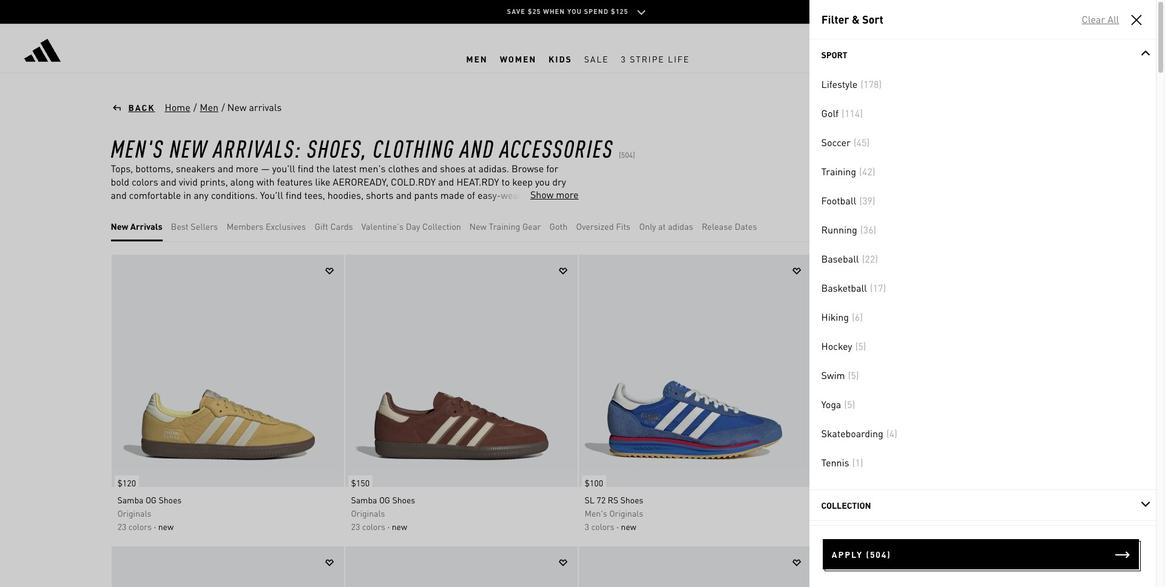 Task type: describe. For each thing, give the bounding box(es) containing it.
only
[[639, 221, 656, 232]]

23/24
[[876, 495, 897, 505]]

$100
[[585, 478, 603, 488]]

1 vertical spatial like
[[111, 202, 126, 215]]

baseball
[[821, 252, 859, 265]]

any
[[194, 189, 209, 201]]

more inside tops, bottoms, sneakers and more — you'll find the latest men's clothes and shoes at adidas. browse for bold colors and vivid prints, along with features like aeroready, cold.rdy and heat.rdy to keep you dry and comfortable in any conditions. you'll find tees, hoodies, shorts and pants made of easy-wearing fabrics like jersey, french terry and fleece. then add shoes designed for your favorite activity. look for brilliant colors and bold prints, along with breathable uppers and soft cushioning to bring out your best.
[[236, 162, 258, 175]]

filter
[[821, 12, 849, 26]]

shoes inside sl 72 rs shoes men's originals 3 colors · new
[[620, 495, 643, 505]]

$100 link
[[579, 470, 606, 490]]

men's sportswear green tiro cargo pants image
[[812, 547, 1045, 587]]

(5) for hockey (5)
[[855, 340, 866, 353]]

men's inside sl 72 rs shoes men's originals 3 colors · new
[[585, 508, 607, 519]]

list containing new arrivals
[[111, 211, 765, 242]]

running (36)
[[821, 223, 876, 236]]

main navigation element
[[276, 44, 880, 73]]

samba og shoes originals 23 colors · new for $150
[[351, 495, 415, 532]]

men link
[[199, 100, 219, 115]]

men's inside inter miami cf 23/24 messi away authentic jersey men's soccer new
[[818, 508, 841, 519]]

exclusives
[[266, 221, 306, 232]]

uppers
[[305, 215, 335, 228]]

sl 72 rs shoes men's originals 3 colors · new
[[585, 495, 643, 532]]

and up made
[[438, 175, 454, 188]]

away
[[923, 495, 943, 505]]

shorts
[[366, 189, 393, 201]]

0 vertical spatial along
[[230, 175, 254, 188]]

authentic
[[945, 495, 981, 505]]

only at adidas link
[[639, 220, 693, 233]]

oversized
[[576, 221, 614, 232]]

keep
[[512, 175, 533, 188]]

release dates
[[702, 221, 757, 232]]

sizes
[[846, 562, 869, 573]]

0 horizontal spatial men's
[[111, 132, 164, 163]]

pants
[[414, 189, 438, 201]]

(1)
[[852, 456, 863, 469]]

1 new from the left
[[158, 521, 174, 532]]

lifestyle (178)
[[821, 78, 882, 90]]

save
[[507, 7, 526, 16]]

golf (114)
[[821, 107, 863, 120]]

bottoms,
[[136, 162, 173, 175]]

and down conditions.
[[214, 202, 230, 215]]

back button
[[111, 101, 155, 113]]

you'll
[[272, 162, 295, 175]]

best sellers
[[171, 221, 218, 232]]

goth link
[[549, 220, 568, 233]]

originals inside sl 72 rs shoes men's originals 3 colors · new
[[609, 508, 643, 519]]

(45)
[[854, 136, 870, 149]]

1 vertical spatial find
[[286, 189, 302, 201]]

gear
[[522, 221, 541, 232]]

activity.
[[445, 202, 477, 215]]

&
[[852, 12, 859, 26]]

new training gear
[[469, 221, 541, 232]]

tennis (1)
[[821, 456, 863, 469]]

0 vertical spatial find
[[298, 162, 314, 175]]

0 vertical spatial shoes
[[440, 162, 465, 175]]

1 vertical spatial your
[[475, 215, 494, 228]]

· for $150
[[387, 521, 390, 532]]

men
[[200, 101, 218, 113]]

at inside list
[[658, 221, 666, 232]]

oversized fits link
[[576, 220, 630, 233]]

golf
[[821, 107, 839, 120]]

colors down $150
[[362, 521, 385, 532]]

originals beige samba og shoes image
[[111, 255, 344, 487]]

and up conditions.
[[218, 162, 233, 175]]

hiking (6)
[[821, 311, 863, 323]]

look
[[479, 202, 500, 215]]

(178)
[[861, 78, 882, 90]]

browse
[[512, 162, 544, 175]]

valentine's day collection link
[[361, 220, 461, 233]]

conditions.
[[211, 189, 258, 201]]

more sizes
[[821, 562, 869, 573]]

tops,
[[111, 162, 133, 175]]

new arrivals
[[227, 101, 282, 113]]

running
[[821, 223, 857, 236]]

· inside sl 72 rs shoes men's originals 3 colors · new
[[617, 521, 619, 532]]

soccer inside inter miami cf 23/24 messi away authentic jersey men's soccer new
[[843, 508, 869, 519]]

home
[[165, 101, 190, 113]]

originals for $150
[[351, 508, 385, 519]]

72
[[597, 495, 606, 505]]

arrivals
[[130, 221, 162, 232]]

brilliant
[[517, 202, 551, 215]]

swim (5)
[[821, 369, 859, 382]]

back
[[128, 102, 155, 113]]

more inside 'button'
[[556, 188, 579, 201]]

(42)
[[859, 165, 875, 178]]

french
[[159, 202, 189, 215]]

new for new arrivals
[[227, 101, 247, 113]]

cf
[[864, 495, 874, 505]]

$180 link
[[812, 470, 840, 490]]

clothing
[[373, 132, 454, 163]]

soft
[[355, 215, 371, 228]]

originals brown samba og shoes image
[[345, 255, 577, 487]]

best sellers link
[[171, 220, 218, 233]]

in
[[183, 189, 191, 201]]

at inside tops, bottoms, sneakers and more — you'll find the latest men's clothes and shoes at adidas. browse for bold colors and vivid prints, along with features like aeroready, cold.rdy and heat.rdy to keep you dry and comfortable in any conditions. you'll find tees, hoodies, shorts and pants made of easy-wearing fabrics like jersey, french terry and fleece. then add shoes designed for your favorite activity. look for brilliant colors and bold prints, along with breathable uppers and soft cushioning to bring out your best.
[[468, 162, 476, 175]]

show
[[530, 188, 554, 201]]

adidas
[[668, 221, 693, 232]]

samba og shoes originals 23 colors · new for $120
[[117, 495, 182, 532]]

fleece.
[[232, 202, 261, 215]]

skateboarding
[[821, 427, 883, 440]]

samba for $120
[[117, 495, 143, 505]]

0 horizontal spatial for
[[374, 202, 386, 215]]

men's soccer black inter miami cf 23/24 messi away authentic jersey image
[[812, 255, 1045, 487]]

hockey (5)
[[821, 340, 866, 353]]

2 new from the left
[[392, 521, 407, 532]]

you
[[567, 7, 582, 16]]

all
[[1107, 13, 1119, 25]]

1 horizontal spatial for
[[503, 202, 515, 215]]

colors inside sl 72 rs shoes men's originals 3 colors · new
[[591, 521, 614, 532]]

of
[[467, 189, 475, 201]]

soccer black predator 24 elite turf cleats image
[[345, 547, 577, 587]]

men's new arrivals: shoes, clothing and accessories [504]
[[111, 132, 635, 163]]

members
[[227, 221, 263, 232]]

soccer black predator 24 league low freestyle shoes image
[[111, 547, 344, 587]]

new for new arrivals
[[111, 221, 128, 232]]

(6)
[[852, 311, 863, 323]]

0 vertical spatial to
[[502, 175, 510, 188]]

(17)
[[870, 282, 886, 294]]

day
[[406, 221, 420, 232]]

(114)
[[842, 107, 863, 120]]

new for new training gear
[[469, 221, 487, 232]]



Task type: locate. For each thing, give the bounding box(es) containing it.
goth
[[549, 221, 568, 232]]

0 vertical spatial prints,
[[200, 175, 228, 188]]

colors down "$120"
[[128, 521, 152, 532]]

men's down back
[[111, 132, 164, 163]]

for up the best.
[[503, 202, 515, 215]]

colors right 3 at the right bottom of page
[[591, 521, 614, 532]]

to down favorite
[[423, 215, 431, 228]]

1 og from the left
[[146, 495, 157, 505]]

and down cold.rdy
[[396, 189, 412, 201]]

0 horizontal spatial shoes
[[159, 495, 182, 505]]

with down —
[[256, 175, 275, 188]]

collection down $180
[[821, 500, 871, 511]]

samba og shoes originals 23 colors · new
[[117, 495, 182, 532], [351, 495, 415, 532]]

soccer left (45)
[[821, 136, 851, 149]]

samba for $150
[[351, 495, 377, 505]]

samba down "$120"
[[117, 495, 143, 505]]

inter
[[818, 495, 836, 505]]

2 · from the left
[[387, 521, 390, 532]]

1 horizontal spatial like
[[315, 175, 330, 188]]

23
[[117, 521, 126, 532], [351, 521, 360, 532]]

training (42)
[[821, 165, 875, 178]]

1 vertical spatial training
[[489, 221, 520, 232]]

new inside sl 72 rs shoes men's originals 3 colors · new
[[621, 521, 636, 532]]

1 · from the left
[[154, 521, 156, 532]]

inter miami cf 23/24 messi away authentic jersey men's soccer new
[[818, 495, 1008, 532]]

0 vertical spatial (5)
[[855, 340, 866, 353]]

like down the on the left
[[315, 175, 330, 188]]

shoes
[[440, 162, 465, 175], [305, 202, 331, 215]]

1 23 from the left
[[117, 521, 126, 532]]

1 vertical spatial along
[[209, 215, 233, 228]]

football (39)
[[821, 194, 875, 207]]

1 vertical spatial shoes
[[305, 202, 331, 215]]

0 vertical spatial like
[[315, 175, 330, 188]]

show more button
[[521, 188, 579, 201]]

[504]
[[619, 150, 635, 160]]

(5) right the swim
[[848, 369, 859, 382]]

to
[[502, 175, 510, 188], [423, 215, 431, 228]]

best
[[171, 221, 188, 232]]

hiking
[[821, 311, 849, 323]]

1 horizontal spatial bold
[[158, 215, 176, 228]]

for
[[546, 162, 558, 175], [374, 202, 386, 215], [503, 202, 515, 215]]

og for $150
[[379, 495, 390, 505]]

at up the heat.rdy
[[468, 162, 476, 175]]

new down look
[[469, 221, 487, 232]]

1 horizontal spatial samba og shoes originals 23 colors · new
[[351, 495, 415, 532]]

1 horizontal spatial 23
[[351, 521, 360, 532]]

more left —
[[236, 162, 258, 175]]

hockey
[[821, 340, 852, 353]]

0 horizontal spatial og
[[146, 495, 157, 505]]

2 samba from the left
[[351, 495, 377, 505]]

2 horizontal spatial ·
[[617, 521, 619, 532]]

1 vertical spatial more
[[556, 188, 579, 201]]

0 vertical spatial training
[[821, 165, 856, 178]]

2 23 from the left
[[351, 521, 360, 532]]

collection
[[422, 221, 461, 232], [821, 500, 871, 511]]

miami
[[838, 495, 862, 505]]

2 horizontal spatial originals
[[609, 508, 643, 519]]

0 horizontal spatial your
[[389, 202, 408, 215]]

1 horizontal spatial men's
[[585, 508, 607, 519]]

basketball (17)
[[821, 282, 886, 294]]

men's down '72'
[[585, 508, 607, 519]]

only at adidas
[[639, 221, 693, 232]]

find up features
[[298, 162, 314, 175]]

0 vertical spatial with
[[256, 175, 275, 188]]

1 samba og shoes originals 23 colors · new from the left
[[117, 495, 182, 532]]

3 originals from the left
[[609, 508, 643, 519]]

sport
[[821, 49, 847, 60]]

best.
[[496, 215, 517, 228]]

0 horizontal spatial collection
[[422, 221, 461, 232]]

1 vertical spatial soccer
[[843, 508, 869, 519]]

3
[[585, 521, 589, 532]]

3 shoes from the left
[[620, 495, 643, 505]]

easy-
[[478, 189, 501, 201]]

release
[[702, 221, 733, 232]]

1 vertical spatial bold
[[158, 215, 176, 228]]

add
[[287, 202, 303, 215]]

1 horizontal spatial og
[[379, 495, 390, 505]]

1 originals from the left
[[117, 508, 151, 519]]

samba og shoes originals 23 colors · new down "$120"
[[117, 495, 182, 532]]

0 vertical spatial your
[[389, 202, 408, 215]]

when
[[543, 7, 565, 16]]

new up vivid
[[169, 132, 208, 163]]

your up cushioning
[[389, 202, 408, 215]]

0 horizontal spatial to
[[423, 215, 431, 228]]

0 horizontal spatial more
[[236, 162, 258, 175]]

you
[[535, 175, 550, 188]]

and down designed
[[337, 215, 353, 228]]

0 vertical spatial collection
[[422, 221, 461, 232]]

show more
[[530, 188, 579, 201]]

and down tops, at the top left of page
[[111, 189, 127, 201]]

new arrivals link
[[111, 220, 162, 233]]

to left keep on the top left
[[502, 175, 510, 188]]

shoes,
[[307, 132, 368, 163]]

0 vertical spatial at
[[468, 162, 476, 175]]

apply (504)
[[832, 549, 891, 560]]

and up comfortable
[[161, 175, 176, 188]]

gift cards
[[315, 221, 353, 232]]

shoes up made
[[440, 162, 465, 175]]

you'll
[[260, 189, 283, 201]]

apply (504) button
[[823, 539, 1139, 570]]

1 horizontal spatial shoes
[[440, 162, 465, 175]]

along
[[230, 175, 254, 188], [209, 215, 233, 228]]

training inside list
[[489, 221, 520, 232]]

3 new from the left
[[621, 521, 636, 532]]

tennis
[[821, 456, 849, 469]]

1 vertical spatial (5)
[[848, 369, 859, 382]]

the
[[316, 162, 330, 175]]

$180
[[818, 478, 837, 488]]

along up conditions.
[[230, 175, 254, 188]]

new arrivals
[[111, 221, 162, 232]]

out
[[459, 215, 473, 228]]

cold.rdy
[[391, 175, 436, 188]]

$120
[[117, 478, 136, 488]]

originals down rs
[[609, 508, 643, 519]]

(5) right hockey
[[855, 340, 866, 353]]

0 horizontal spatial samba og shoes originals 23 colors · new
[[117, 495, 182, 532]]

$120 link
[[111, 470, 139, 490]]

clothes
[[388, 162, 419, 175]]

shoes for $150
[[392, 495, 415, 505]]

tops, bottoms, sneakers and more — you'll find the latest men's clothes and shoes at adidas. browse for bold colors and vivid prints, along with features like aeroready, cold.rdy and heat.rdy to keep you dry and comfortable in any conditions. you'll find tees, hoodies, shorts and pants made of easy-wearing fabrics like jersey, french terry and fleece. then add shoes designed for your favorite activity. look for brilliant colors and bold prints, along with breathable uppers and soft cushioning to bring out your best.
[[111, 162, 567, 228]]

with down fleece.
[[235, 215, 253, 228]]

1 horizontal spatial at
[[658, 221, 666, 232]]

1 vertical spatial at
[[658, 221, 666, 232]]

bring
[[434, 215, 456, 228]]

(5) for yoga (5)
[[844, 398, 855, 411]]

23 for $150
[[351, 521, 360, 532]]

1 horizontal spatial originals
[[351, 508, 385, 519]]

1 horizontal spatial shoes
[[392, 495, 415, 505]]

0 vertical spatial soccer
[[821, 136, 851, 149]]

1 vertical spatial prints,
[[179, 215, 207, 228]]

gift cards link
[[315, 220, 353, 233]]

(39)
[[859, 194, 875, 207]]

aeroready,
[[333, 175, 388, 188]]

fits
[[616, 221, 630, 232]]

shoes for $120
[[159, 495, 182, 505]]

1 horizontal spatial to
[[502, 175, 510, 188]]

·
[[154, 521, 156, 532], [387, 521, 390, 532], [617, 521, 619, 532]]

og for $120
[[146, 495, 157, 505]]

at right 'only'
[[658, 221, 666, 232]]

1 horizontal spatial your
[[475, 215, 494, 228]]

prints, up any
[[200, 175, 228, 188]]

like left jersey,
[[111, 202, 126, 215]]

colors down jersey,
[[111, 215, 137, 228]]

men's
[[359, 162, 386, 175]]

for up dry
[[546, 162, 558, 175]]

along down terry
[[209, 215, 233, 228]]

terry
[[191, 202, 212, 215]]

comfortable
[[129, 189, 181, 201]]

1 vertical spatial collection
[[821, 500, 871, 511]]

and up cold.rdy
[[422, 162, 438, 175]]

0 horizontal spatial ·
[[154, 521, 156, 532]]

23 down $150
[[351, 521, 360, 532]]

more right show
[[556, 188, 579, 201]]

$125
[[611, 7, 628, 16]]

1 horizontal spatial with
[[256, 175, 275, 188]]

23 down "$120"
[[117, 521, 126, 532]]

(5) right yoga
[[844, 398, 855, 411]]

prints, down terry
[[179, 215, 207, 228]]

2 originals from the left
[[351, 508, 385, 519]]

collection down favorite
[[422, 221, 461, 232]]

men's originals blue sl 72 rs shoes image
[[579, 255, 811, 487]]

new inside inter miami cf 23/24 messi away authentic jersey men's soccer new
[[818, 521, 834, 532]]

originals for $120
[[117, 508, 151, 519]]

0 horizontal spatial samba
[[117, 495, 143, 505]]

0 horizontal spatial like
[[111, 202, 126, 215]]

$25
[[528, 7, 541, 16]]

swim
[[821, 369, 845, 382]]

· for $120
[[154, 521, 156, 532]]

yoga
[[821, 398, 841, 411]]

basketball turquoise ae 1 basketball shoes image
[[579, 547, 811, 587]]

new left 'arrivals'
[[111, 221, 128, 232]]

0 horizontal spatial with
[[235, 215, 253, 228]]

soccer (45)
[[821, 136, 870, 149]]

messi
[[899, 495, 921, 505]]

members exclusives
[[227, 221, 306, 232]]

2 horizontal spatial shoes
[[620, 495, 643, 505]]

1 horizontal spatial collection
[[821, 500, 871, 511]]

find down features
[[286, 189, 302, 201]]

men's down inter at the bottom right
[[818, 508, 841, 519]]

2 shoes from the left
[[392, 495, 415, 505]]

0 vertical spatial more
[[236, 162, 258, 175]]

bold
[[111, 175, 129, 188], [158, 215, 176, 228]]

1 horizontal spatial samba
[[351, 495, 377, 505]]

training down look
[[489, 221, 520, 232]]

2 vertical spatial (5)
[[844, 398, 855, 411]]

originals down "$120"
[[117, 508, 151, 519]]

23 for $120
[[117, 521, 126, 532]]

og
[[146, 495, 157, 505], [379, 495, 390, 505]]

2 samba og shoes originals 23 colors · new from the left
[[351, 495, 415, 532]]

soccer down miami
[[843, 508, 869, 519]]

breathable
[[256, 215, 302, 228]]

0 vertical spatial bold
[[111, 175, 129, 188]]

samba
[[117, 495, 143, 505], [351, 495, 377, 505]]

wearing
[[501, 189, 535, 201]]

0 horizontal spatial shoes
[[305, 202, 331, 215]]

skateboarding (4)
[[821, 427, 897, 440]]

your
[[389, 202, 408, 215], [475, 215, 494, 228]]

originals down $150
[[351, 508, 385, 519]]

0 horizontal spatial at
[[468, 162, 476, 175]]

(5) for swim (5)
[[848, 369, 859, 382]]

and down jersey,
[[140, 215, 155, 228]]

1 horizontal spatial ·
[[387, 521, 390, 532]]

prints,
[[200, 175, 228, 188], [179, 215, 207, 228]]

more
[[236, 162, 258, 175], [556, 188, 579, 201]]

bold down french
[[158, 215, 176, 228]]

2 horizontal spatial for
[[546, 162, 558, 175]]

members exclusives link
[[227, 220, 306, 233]]

0 horizontal spatial bold
[[111, 175, 129, 188]]

clear all link
[[1081, 13, 1120, 26]]

0 horizontal spatial 23
[[117, 521, 126, 532]]

list
[[111, 211, 765, 242]]

3 · from the left
[[617, 521, 619, 532]]

training left (42)
[[821, 165, 856, 178]]

1 horizontal spatial training
[[821, 165, 856, 178]]

bold down tops, at the top left of page
[[111, 175, 129, 188]]

vivid
[[179, 175, 198, 188]]

and up the heat.rdy
[[460, 132, 494, 163]]

your down look
[[475, 215, 494, 228]]

shoes up the uppers at the top left of page
[[305, 202, 331, 215]]

0 horizontal spatial originals
[[117, 508, 151, 519]]

new right the men
[[227, 101, 247, 113]]

1 vertical spatial with
[[235, 215, 253, 228]]

samba down $150
[[351, 495, 377, 505]]

4 new from the left
[[818, 521, 834, 532]]

originals
[[117, 508, 151, 519], [351, 508, 385, 519], [609, 508, 643, 519]]

for down shorts
[[374, 202, 386, 215]]

1 samba from the left
[[117, 495, 143, 505]]

2 horizontal spatial men's
[[818, 508, 841, 519]]

(5)
[[855, 340, 866, 353], [848, 369, 859, 382], [844, 398, 855, 411]]

0 horizontal spatial training
[[489, 221, 520, 232]]

samba og shoes originals 23 colors · new down $150
[[351, 495, 415, 532]]

colors down bottoms,
[[132, 175, 158, 188]]

1 horizontal spatial more
[[556, 188, 579, 201]]

home link
[[164, 100, 191, 115]]

2 og from the left
[[379, 495, 390, 505]]

lifestyle
[[821, 78, 858, 90]]

1 vertical spatial to
[[423, 215, 431, 228]]

1 shoes from the left
[[159, 495, 182, 505]]



Task type: vqa. For each thing, say whether or not it's contained in the screenshot.


